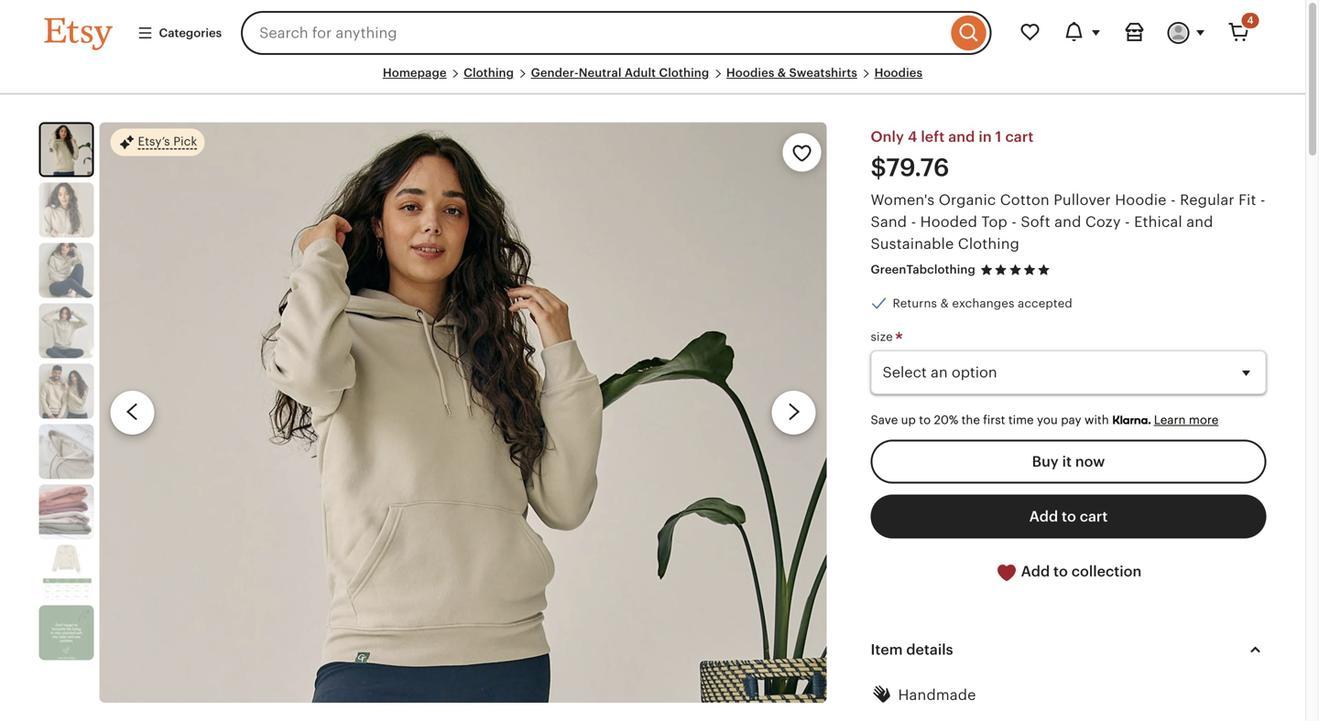 Task type: vqa. For each thing, say whether or not it's contained in the screenshot.
order
no



Task type: describe. For each thing, give the bounding box(es) containing it.
to for add to collection
[[1054, 564, 1068, 580]]

women's organic cotton pullover hoodie regular fit image 9 image
[[39, 606, 94, 661]]

gender-neutral adult clothing
[[531, 66, 709, 80]]

buy
[[1032, 454, 1059, 470]]

klarna.
[[1112, 414, 1151, 428]]

categories
[[159, 26, 222, 40]]

buy it now button
[[871, 440, 1267, 484]]

20%
[[934, 414, 958, 427]]

greentabclothing link
[[871, 263, 976, 277]]

exchanges
[[952, 297, 1015, 311]]

in
[[979, 129, 992, 145]]

hoodies for 'hoodies' link
[[875, 66, 923, 80]]

women's organic cotton pullover hoodie regular fit image 2 image
[[39, 183, 94, 238]]

collection
[[1072, 564, 1142, 580]]

fit
[[1239, 192, 1257, 209]]

homepage link
[[383, 66, 447, 80]]

ethical
[[1134, 214, 1183, 231]]

4 link
[[1217, 11, 1261, 55]]

size
[[871, 330, 896, 344]]

clothing inside women's organic cotton pullover hoodie - regular fit - sand - hooded top - soft and cozy - ethical and sustainable clothing
[[958, 236, 1020, 253]]

cart inside only 4 left and in 1 cart $79.76
[[1005, 129, 1034, 145]]

and inside only 4 left and in 1 cart $79.76
[[948, 129, 975, 145]]

categories button
[[123, 16, 236, 50]]

pay
[[1061, 414, 1082, 427]]

returns
[[893, 297, 937, 311]]

4 inside categories banner
[[1247, 15, 1254, 26]]

buy it now
[[1032, 454, 1105, 470]]

add for add to collection
[[1021, 564, 1050, 580]]

hoodies & sweatshirts link
[[726, 66, 858, 80]]

categories banner
[[11, 0, 1294, 66]]

adult
[[625, 66, 656, 80]]

add for add to cart
[[1029, 509, 1058, 525]]

women's organic cotton pullover hoodie regular fit image 4 image
[[39, 304, 94, 359]]

2 horizontal spatial and
[[1187, 214, 1213, 231]]

sweatshirts
[[789, 66, 858, 80]]

time
[[1009, 414, 1034, 427]]

sand
[[871, 214, 907, 231]]

accepted
[[1018, 297, 1073, 311]]

neutral
[[579, 66, 622, 80]]

women's organic cotton pullover hoodie regular fit image 8 image
[[39, 546, 94, 601]]

item
[[871, 642, 903, 659]]

sustainable
[[871, 236, 954, 253]]

4 inside only 4 left and in 1 cart $79.76
[[908, 129, 917, 145]]

greentabclothing
[[871, 263, 976, 277]]

item details button
[[854, 628, 1283, 672]]

pick
[[173, 135, 197, 148]]



Task type: locate. For each thing, give the bounding box(es) containing it.
add inside button
[[1029, 509, 1058, 525]]

& left the sweatshirts
[[778, 66, 786, 80]]

0 horizontal spatial hoodies
[[726, 66, 775, 80]]

1 hoodies from the left
[[726, 66, 775, 80]]

clothing down top
[[958, 236, 1020, 253]]

$79.76
[[871, 154, 950, 181]]

hoodies left the sweatshirts
[[726, 66, 775, 80]]

to inside button
[[1062, 509, 1076, 525]]

and left in
[[948, 129, 975, 145]]

- up sustainable
[[911, 214, 916, 231]]

hoodies link
[[875, 66, 923, 80]]

0 vertical spatial cart
[[1005, 129, 1034, 145]]

save
[[871, 414, 898, 427]]

to inside "save up to 20% the first time you pay with klarna. learn more"
[[919, 414, 931, 427]]

& right returns
[[941, 297, 949, 311]]

to right 'up'
[[919, 414, 931, 427]]

-
[[1171, 192, 1176, 209], [1261, 192, 1266, 209], [911, 214, 916, 231], [1012, 214, 1017, 231], [1125, 214, 1130, 231]]

0 vertical spatial add
[[1029, 509, 1058, 525]]

women's organic cotton pullover hoodie regular fit image 1 image
[[100, 122, 827, 704], [41, 124, 92, 176]]

2 vertical spatial to
[[1054, 564, 1068, 580]]

clothing link
[[464, 66, 514, 80]]

0 horizontal spatial cart
[[1005, 129, 1034, 145]]

0 vertical spatial &
[[778, 66, 786, 80]]

more
[[1189, 414, 1219, 427]]

0 horizontal spatial women's organic cotton pullover hoodie regular fit image 1 image
[[41, 124, 92, 176]]

to down buy it now button
[[1062, 509, 1076, 525]]

& inside menu bar
[[778, 66, 786, 80]]

0 horizontal spatial 4
[[908, 129, 917, 145]]

add
[[1029, 509, 1058, 525], [1021, 564, 1050, 580]]

1
[[996, 129, 1002, 145]]

clothing left gender-
[[464, 66, 514, 80]]

item details
[[871, 642, 953, 659]]

hoodies
[[726, 66, 775, 80], [875, 66, 923, 80]]

you
[[1037, 414, 1058, 427]]

0 vertical spatial to
[[919, 414, 931, 427]]

women's organic cotton pullover hoodie regular fit image 7 image
[[39, 485, 94, 540]]

1 vertical spatial &
[[941, 297, 949, 311]]

1 horizontal spatial women's organic cotton pullover hoodie regular fit image 1 image
[[100, 122, 827, 704]]

None search field
[[241, 11, 992, 55]]

handmade
[[898, 687, 976, 704]]

1 horizontal spatial 4
[[1247, 15, 1254, 26]]

menu bar containing homepage
[[44, 66, 1261, 95]]

women's organic cotton pullover hoodie regular fit image 5 image
[[39, 364, 94, 419]]

add to cart
[[1029, 509, 1108, 525]]

to left collection
[[1054, 564, 1068, 580]]

women's organic cotton pullover hoodie regular fit image 3 image
[[39, 243, 94, 298]]

add to collection button
[[871, 550, 1267, 595]]

top
[[982, 214, 1008, 231]]

1 horizontal spatial &
[[941, 297, 949, 311]]

add inside button
[[1021, 564, 1050, 580]]

- right top
[[1012, 214, 1017, 231]]

1 horizontal spatial clothing
[[659, 66, 709, 80]]

save up to 20% the first time you pay with klarna. learn more
[[871, 414, 1219, 428]]

cozy
[[1086, 214, 1121, 231]]

& for hoodies
[[778, 66, 786, 80]]

homepage
[[383, 66, 447, 80]]

to
[[919, 414, 931, 427], [1062, 509, 1076, 525], [1054, 564, 1068, 580]]

- up 'ethical'
[[1171, 192, 1176, 209]]

add to cart button
[[871, 495, 1267, 539]]

learn more button
[[1154, 414, 1219, 427]]

0 vertical spatial 4
[[1247, 15, 1254, 26]]

organic
[[939, 192, 996, 209]]

clothing
[[464, 66, 514, 80], [659, 66, 709, 80], [958, 236, 1020, 253]]

up
[[901, 414, 916, 427]]

soft
[[1021, 214, 1051, 231]]

0 horizontal spatial clothing
[[464, 66, 514, 80]]

1 horizontal spatial hoodies
[[875, 66, 923, 80]]

and down regular
[[1187, 214, 1213, 231]]

add down add to cart
[[1021, 564, 1050, 580]]

add down buy
[[1029, 509, 1058, 525]]

cart
[[1005, 129, 1034, 145], [1080, 509, 1108, 525]]

1 horizontal spatial and
[[1055, 214, 1081, 231]]

1 vertical spatial add
[[1021, 564, 1050, 580]]

and down pullover
[[1055, 214, 1081, 231]]

etsy's
[[138, 135, 170, 148]]

to for add to cart
[[1062, 509, 1076, 525]]

1 vertical spatial 4
[[908, 129, 917, 145]]

& for returns
[[941, 297, 949, 311]]

0 horizontal spatial &
[[778, 66, 786, 80]]

- right cozy
[[1125, 214, 1130, 231]]

only 4 left and in 1 cart $79.76
[[871, 129, 1034, 181]]

clothing right adult
[[659, 66, 709, 80]]

4
[[1247, 15, 1254, 26], [908, 129, 917, 145]]

&
[[778, 66, 786, 80], [941, 297, 949, 311]]

1 vertical spatial to
[[1062, 509, 1076, 525]]

and
[[948, 129, 975, 145], [1055, 214, 1081, 231], [1187, 214, 1213, 231]]

cart down now
[[1080, 509, 1108, 525]]

hoodies for hoodies & sweatshirts
[[726, 66, 775, 80]]

with
[[1085, 414, 1109, 427]]

etsy's pick button
[[110, 128, 205, 157]]

2 hoodies from the left
[[875, 66, 923, 80]]

women's
[[871, 192, 935, 209]]

hooded
[[920, 214, 977, 231]]

gender-neutral adult clothing link
[[531, 66, 709, 80]]

hoodies up only
[[875, 66, 923, 80]]

hoodie
[[1115, 192, 1167, 209]]

1 horizontal spatial cart
[[1080, 509, 1108, 525]]

etsy's pick
[[138, 135, 197, 148]]

menu bar
[[44, 66, 1261, 95]]

gender-
[[531, 66, 579, 80]]

only
[[871, 129, 904, 145]]

add to collection
[[1018, 564, 1142, 580]]

1 vertical spatial cart
[[1080, 509, 1108, 525]]

details
[[906, 642, 953, 659]]

cart inside button
[[1080, 509, 1108, 525]]

now
[[1075, 454, 1105, 470]]

left
[[921, 129, 945, 145]]

hoodies & sweatshirts
[[726, 66, 858, 80]]

0 horizontal spatial and
[[948, 129, 975, 145]]

regular
[[1180, 192, 1235, 209]]

first
[[983, 414, 1005, 427]]

cart right 1
[[1005, 129, 1034, 145]]

the
[[962, 414, 980, 427]]

women's organic cotton pullover hoodie - regular fit - sand - hooded top - soft and cozy - ethical and sustainable clothing
[[871, 192, 1266, 253]]

women's organic cotton pullover hoodie regular fit image 6 image
[[39, 425, 94, 480]]

pullover
[[1054, 192, 1111, 209]]

- right fit
[[1261, 192, 1266, 209]]

it
[[1062, 454, 1072, 470]]

learn
[[1154, 414, 1186, 427]]

to inside button
[[1054, 564, 1068, 580]]

returns & exchanges accepted
[[893, 297, 1073, 311]]

2 horizontal spatial clothing
[[958, 236, 1020, 253]]

Search for anything text field
[[241, 11, 947, 55]]

cotton
[[1000, 192, 1050, 209]]

none search field inside categories banner
[[241, 11, 992, 55]]



